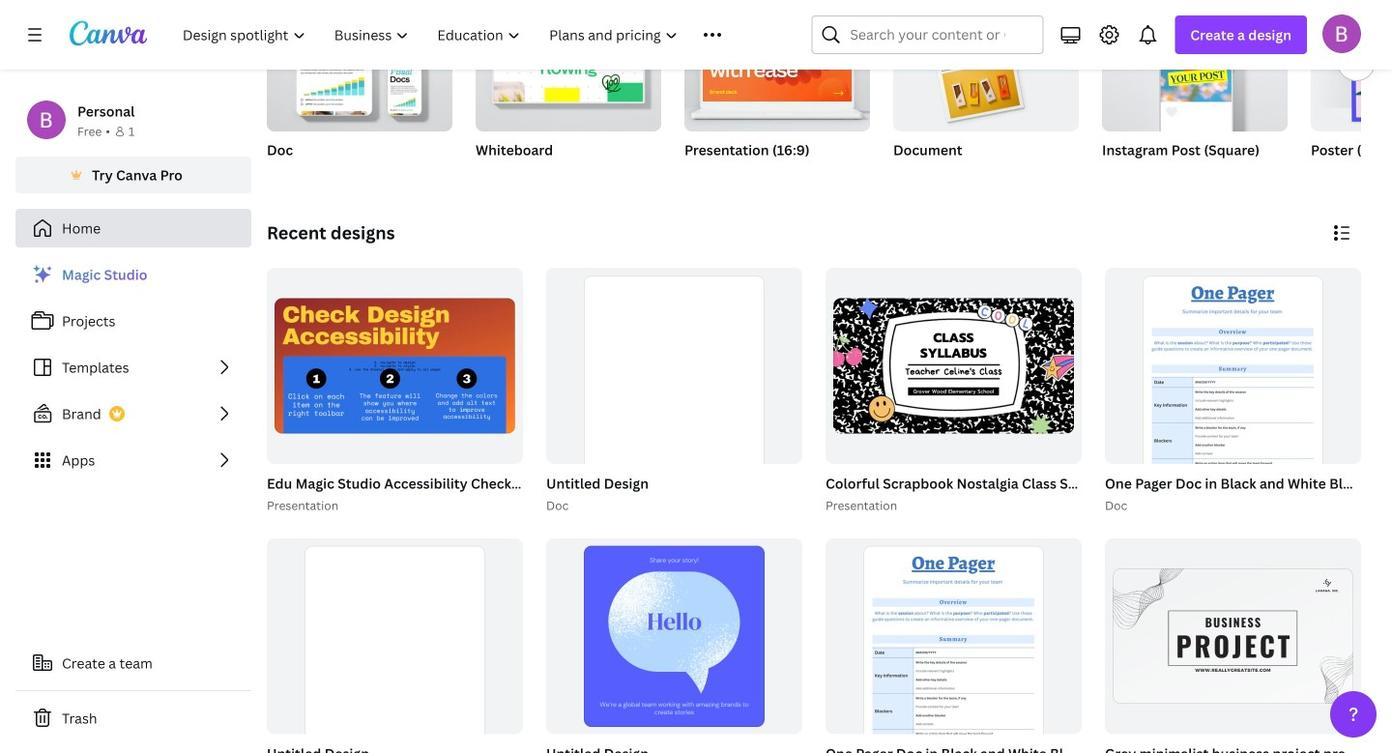 Task type: locate. For each thing, give the bounding box(es) containing it.
group
[[267, 0, 453, 184], [267, 0, 453, 132], [476, 0, 662, 184], [476, 0, 662, 132], [685, 0, 870, 184], [685, 0, 870, 132], [894, 0, 1079, 184], [894, 0, 1079, 132], [1103, 0, 1288, 184], [1103, 0, 1288, 132], [1311, 0, 1393, 184], [1311, 0, 1393, 132], [263, 268, 629, 515], [267, 268, 523, 464], [543, 268, 803, 531], [546, 268, 803, 531], [822, 268, 1314, 515], [826, 268, 1082, 464], [1102, 268, 1393, 531], [1105, 268, 1362, 531], [263, 538, 523, 753], [267, 538, 523, 753], [543, 538, 803, 753], [546, 538, 803, 735], [822, 538, 1321, 753], [1102, 538, 1393, 753]]

Search search field
[[850, 16, 1005, 53]]

None search field
[[812, 15, 1044, 54]]

list
[[15, 255, 251, 480]]

top level navigation element
[[170, 15, 765, 54], [170, 15, 765, 54]]



Task type: describe. For each thing, give the bounding box(es) containing it.
bob builder image
[[1323, 14, 1362, 53]]



Task type: vqa. For each thing, say whether or not it's contained in the screenshot.
website's
no



